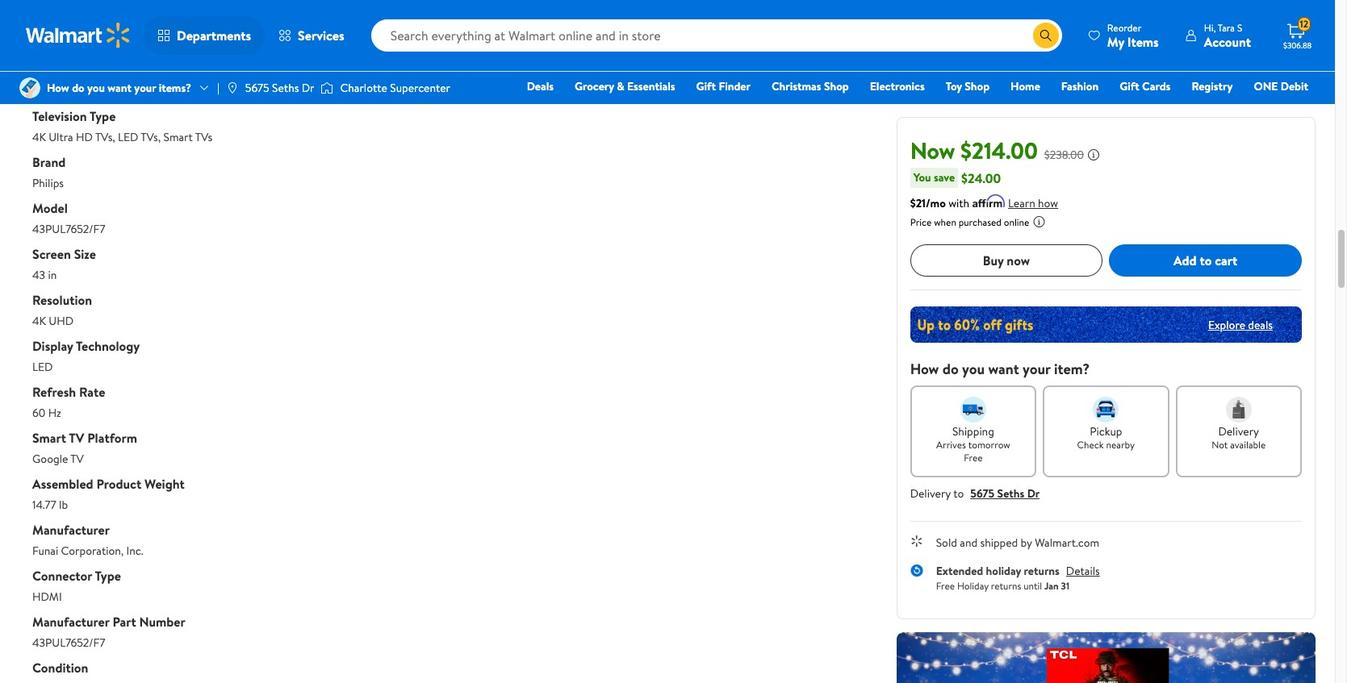 Task type: describe. For each thing, give the bounding box(es) containing it.
&
[[617, 78, 625, 94]]

departments
[[177, 27, 251, 44]]

how for how do you want your items?
[[47, 80, 69, 96]]

gift for gift cards
[[1120, 78, 1140, 94]]

television
[[32, 107, 87, 125]]

0 vertical spatial tv
[[32, 15, 48, 33]]

0 horizontal spatial range
[[118, 61, 153, 79]]

0 vertical spatial type
[[90, 107, 116, 125]]

intent image for pickup image
[[1094, 397, 1119, 423]]

number
[[139, 614, 185, 631]]

0 horizontal spatial led
[[32, 359, 53, 375]]

pickup
[[1090, 424, 1123, 440]]

cart
[[1215, 252, 1238, 270]]

delivery to 5675 seths dr
[[911, 486, 1040, 502]]

 image for 5675
[[226, 82, 239, 94]]

0 horizontal spatial 5675
[[245, 80, 269, 96]]

save
[[934, 170, 955, 186]]

services button
[[265, 16, 358, 55]]

christmas
[[772, 78, 822, 94]]

when
[[934, 216, 957, 229]]

price
[[911, 216, 932, 229]]

want for items?
[[108, 80, 132, 96]]

direct,
[[345, 37, 378, 53]]

1 vertical spatial smart
[[32, 430, 66, 447]]

with
[[949, 195, 970, 212]]

services
[[298, 27, 345, 44]]

jan
[[1045, 579, 1059, 593]]

 image for how
[[19, 78, 40, 99]]

platform
[[87, 430, 137, 447]]

$24.00
[[962, 169, 1001, 187]]

want for item?
[[989, 359, 1020, 380]]

$21/mo
[[911, 195, 946, 212]]

one debit walmart+
[[1254, 78, 1309, 117]]

electronics
[[870, 78, 925, 94]]

2 tvs, from the left
[[141, 129, 161, 145]]

do for how do you want your items?
[[72, 80, 85, 96]]

learn more about strikethrough prices image
[[1088, 149, 1101, 161]]

screen
[[32, 245, 71, 263]]

1 vertical spatial seths
[[998, 486, 1025, 502]]

 image for charlotte
[[321, 80, 334, 96]]

product
[[96, 476, 141, 493]]

5675 seths dr button
[[971, 486, 1040, 502]]

0 vertical spatial seths
[[272, 80, 299, 96]]

60
[[32, 405, 45, 422]]

reorder my items
[[1108, 21, 1159, 50]]

fashion link
[[1054, 78, 1106, 95]]

your for item?
[[1023, 359, 1051, 380]]

free inside "shipping arrives tomorrow free"
[[964, 451, 983, 465]]

available
[[1231, 438, 1266, 452]]

registry
[[1192, 78, 1233, 94]]

Search search field
[[371, 19, 1063, 52]]

ready,
[[281, 37, 313, 53]]

home
[[1011, 78, 1041, 94]]

inc.
[[126, 543, 143, 560]]

nearby
[[1107, 438, 1135, 452]]

buy
[[983, 252, 1004, 270]]

toy shop link
[[939, 78, 997, 95]]

0 vertical spatial smart
[[164, 129, 193, 145]]

up to sixty percent off deals. shop now. image
[[911, 307, 1302, 343]]

1 43pul7652/f7 from the top
[[32, 221, 105, 237]]

lb
[[59, 497, 68, 514]]

debit
[[1281, 78, 1309, 94]]

control,
[[116, 37, 155, 53]]

shop for toy shop
[[965, 78, 990, 94]]

brand
[[32, 153, 66, 171]]

and
[[960, 535, 978, 552]]

charlotte supercenter
[[340, 80, 451, 96]]

tv features bluetooth, voice control, wall mountable, internet ready, wi-fi direct, high dynamic range contrast ratio range 1000:1 television type 4k ultra hd tvs, led tvs, smart tvs brand philips model 43pul7652/f7 screen size 43 in resolution 4k uhd display technology led refresh rate 60 hz smart tv platform google tv assembled product weight 14.77 lb manufacturer funai corporation, inc. connector type hdmi manufacturer part number 43pul7652/f7 condition
[[32, 15, 484, 677]]

registry link
[[1185, 78, 1241, 95]]

condition
[[32, 660, 88, 677]]

12
[[1301, 17, 1309, 31]]

dynamic
[[407, 37, 450, 53]]

2 vertical spatial tv
[[70, 451, 84, 468]]

0 horizontal spatial dr
[[302, 80, 314, 96]]

free inside extended holiday returns details free holiday returns until jan 31
[[936, 579, 955, 593]]

gift finder
[[697, 78, 751, 94]]

5675 seths dr
[[245, 80, 314, 96]]

add to cart button
[[1110, 245, 1302, 277]]

now
[[1007, 252, 1031, 270]]

delivery for to
[[911, 486, 951, 502]]

christmas shop link
[[765, 78, 857, 95]]

sold and shipped by walmart.com
[[936, 535, 1100, 552]]

walmart.com
[[1035, 535, 1100, 552]]

hd
[[76, 129, 93, 145]]

features
[[51, 15, 99, 33]]

shipped
[[981, 535, 1018, 552]]

1 horizontal spatial dr
[[1028, 486, 1040, 502]]

affirm image
[[973, 195, 1005, 208]]

add to cart
[[1174, 252, 1238, 270]]

1000:1
[[32, 83, 63, 99]]

intent image for shipping image
[[961, 397, 987, 423]]

$21/mo with
[[911, 195, 970, 212]]

14.77
[[32, 497, 56, 514]]

holiday
[[958, 579, 989, 593]]

tara
[[1218, 21, 1235, 34]]

ratio
[[85, 61, 115, 79]]

toy shop
[[946, 78, 990, 94]]

details button
[[1067, 564, 1100, 580]]

essentials
[[627, 78, 676, 94]]

in
[[48, 267, 57, 283]]

gift for gift finder
[[697, 78, 716, 94]]

connector
[[32, 568, 92, 585]]

extended
[[936, 564, 984, 580]]

2 43pul7652/f7 from the top
[[32, 635, 105, 652]]

one debit link
[[1247, 78, 1316, 95]]

display
[[32, 338, 73, 355]]

electronics link
[[863, 78, 932, 95]]

rate
[[79, 384, 105, 401]]

1 manufacturer from the top
[[32, 522, 110, 539]]



Task type: locate. For each thing, give the bounding box(es) containing it.
to for delivery
[[954, 486, 964, 502]]

0 vertical spatial dr
[[302, 80, 314, 96]]

how
[[1038, 195, 1059, 212]]

1 vertical spatial you
[[963, 359, 985, 380]]

range up 'how do you want your items?'
[[118, 61, 153, 79]]

gift cards
[[1120, 78, 1171, 94]]

grocery
[[575, 78, 614, 94]]

0 vertical spatial to
[[1200, 252, 1212, 270]]

 image
[[19, 78, 40, 99], [321, 80, 334, 96], [226, 82, 239, 94]]

0 vertical spatial do
[[72, 80, 85, 96]]

tv up "bluetooth,"
[[32, 15, 48, 33]]

voice
[[87, 37, 114, 53]]

search icon image
[[1040, 29, 1053, 42]]

intent image for delivery image
[[1226, 397, 1252, 423]]

5675 down 'tomorrow'
[[971, 486, 995, 502]]

you down ratio
[[87, 80, 105, 96]]

0 horizontal spatial tvs,
[[95, 129, 115, 145]]

1 horizontal spatial want
[[989, 359, 1020, 380]]

free
[[964, 451, 983, 465], [936, 579, 955, 593]]

0 horizontal spatial want
[[108, 80, 132, 96]]

type down corporation,
[[95, 568, 121, 585]]

do for how do you want your item?
[[943, 359, 959, 380]]

how down contrast
[[47, 80, 69, 96]]

items
[[1128, 33, 1159, 50]]

to inside button
[[1200, 252, 1212, 270]]

your left item?
[[1023, 359, 1051, 380]]

0 horizontal spatial you
[[87, 80, 105, 96]]

dr
[[302, 80, 314, 96], [1028, 486, 1040, 502]]

2 4k from the top
[[32, 313, 46, 329]]

gift left finder
[[697, 78, 716, 94]]

to for add
[[1200, 252, 1212, 270]]

gift finder link
[[689, 78, 758, 95]]

legal information image
[[1033, 216, 1046, 229]]

1 horizontal spatial tvs,
[[141, 129, 161, 145]]

1 vertical spatial your
[[1023, 359, 1051, 380]]

shop right toy
[[965, 78, 990, 94]]

1 vertical spatial free
[[936, 579, 955, 593]]

0 vertical spatial led
[[118, 129, 138, 145]]

range right dynamic
[[453, 37, 484, 53]]

2 horizontal spatial  image
[[321, 80, 334, 96]]

1 horizontal spatial led
[[118, 129, 138, 145]]

 image right the |
[[226, 82, 239, 94]]

1 tvs, from the left
[[95, 129, 115, 145]]

1 horizontal spatial delivery
[[1219, 424, 1260, 440]]

learn how
[[1009, 195, 1059, 212]]

how
[[47, 80, 69, 96], [911, 359, 939, 380]]

dr down ready,
[[302, 80, 314, 96]]

5675 right the |
[[245, 80, 269, 96]]

2 gift from the left
[[1120, 78, 1140, 94]]

1 vertical spatial do
[[943, 359, 959, 380]]

your for items?
[[134, 80, 156, 96]]

part
[[113, 614, 136, 631]]

1 gift from the left
[[697, 78, 716, 94]]

free left holiday
[[936, 579, 955, 593]]

my
[[1108, 33, 1125, 50]]

pickup check nearby
[[1078, 424, 1135, 452]]

assembled
[[32, 476, 93, 493]]

your left items?
[[134, 80, 156, 96]]

check
[[1078, 438, 1104, 452]]

hi, tara s account
[[1205, 21, 1252, 50]]

0 horizontal spatial to
[[954, 486, 964, 502]]

finder
[[719, 78, 751, 94]]

delivery up sold
[[911, 486, 951, 502]]

account
[[1205, 33, 1252, 50]]

walmart+
[[1261, 101, 1309, 117]]

43pul7652/f7 down the model
[[32, 221, 105, 237]]

1 vertical spatial manufacturer
[[32, 614, 109, 631]]

0 horizontal spatial seths
[[272, 80, 299, 96]]

smart
[[164, 129, 193, 145], [32, 430, 66, 447]]

$238.00
[[1045, 147, 1084, 163]]

deals
[[1249, 317, 1273, 333]]

tvs, left tvs
[[141, 129, 161, 145]]

1 vertical spatial dr
[[1028, 486, 1040, 502]]

1 vertical spatial type
[[95, 568, 121, 585]]

shop for christmas shop
[[824, 78, 849, 94]]

5675
[[245, 80, 269, 96], [971, 486, 995, 502]]

fashion
[[1062, 78, 1099, 94]]

0 horizontal spatial smart
[[32, 430, 66, 447]]

 image left the charlotte
[[321, 80, 334, 96]]

1 horizontal spatial 5675
[[971, 486, 995, 502]]

grocery & essentials
[[575, 78, 676, 94]]

how for how do you want your item?
[[911, 359, 939, 380]]

2 manufacturer from the top
[[32, 614, 109, 631]]

want left item?
[[989, 359, 1020, 380]]

1 horizontal spatial returns
[[1024, 564, 1060, 580]]

funai
[[32, 543, 58, 560]]

0 vertical spatial you
[[87, 80, 105, 96]]

1 horizontal spatial do
[[943, 359, 959, 380]]

tv
[[32, 15, 48, 33], [69, 430, 84, 447], [70, 451, 84, 468]]

christmas shop
[[772, 78, 849, 94]]

0 vertical spatial want
[[108, 80, 132, 96]]

1 4k from the top
[[32, 129, 46, 145]]

0 vertical spatial 5675
[[245, 80, 269, 96]]

explore
[[1209, 317, 1246, 333]]

led
[[118, 129, 138, 145], [32, 359, 53, 375]]

shipping arrives tomorrow free
[[937, 424, 1011, 465]]

1 vertical spatial want
[[989, 359, 1020, 380]]

item?
[[1055, 359, 1090, 380]]

seths down ready,
[[272, 80, 299, 96]]

tvs
[[195, 129, 213, 145]]

tv left platform
[[69, 430, 84, 447]]

1 vertical spatial how
[[911, 359, 939, 380]]

1 horizontal spatial  image
[[226, 82, 239, 94]]

ultra
[[49, 129, 73, 145]]

type
[[90, 107, 116, 125], [95, 568, 121, 585]]

1 vertical spatial tv
[[69, 430, 84, 447]]

hdmi
[[32, 589, 62, 606]]

0 horizontal spatial how
[[47, 80, 69, 96]]

led right "hd"
[[118, 129, 138, 145]]

tv right google
[[70, 451, 84, 468]]

uhd
[[49, 313, 74, 329]]

mountable,
[[180, 37, 236, 53]]

you for how do you want your item?
[[963, 359, 985, 380]]

0 horizontal spatial returns
[[991, 579, 1022, 593]]

led down display
[[32, 359, 53, 375]]

1 vertical spatial 43pul7652/f7
[[32, 635, 105, 652]]

philips
[[32, 175, 64, 191]]

1 horizontal spatial smart
[[164, 129, 193, 145]]

returns left until
[[991, 579, 1022, 593]]

smart left tvs
[[164, 129, 193, 145]]

1 horizontal spatial to
[[1200, 252, 1212, 270]]

43pul7652/f7
[[32, 221, 105, 237], [32, 635, 105, 652]]

charlotte
[[340, 80, 388, 96]]

weight
[[145, 476, 185, 493]]

shop
[[824, 78, 849, 94], [965, 78, 990, 94]]

gift inside gift finder "link"
[[697, 78, 716, 94]]

type up "hd"
[[90, 107, 116, 125]]

$306.88
[[1284, 40, 1312, 51]]

do down contrast
[[72, 80, 85, 96]]

do
[[72, 80, 85, 96], [943, 359, 959, 380]]

to left 5675 seths dr button
[[954, 486, 964, 502]]

refresh
[[32, 384, 76, 401]]

do up shipping
[[943, 359, 959, 380]]

tvs, right "hd"
[[95, 129, 115, 145]]

1 vertical spatial 4k
[[32, 313, 46, 329]]

manufacturer down lb on the bottom of page
[[32, 522, 110, 539]]

1 horizontal spatial range
[[453, 37, 484, 53]]

price when purchased online
[[911, 216, 1030, 229]]

1 vertical spatial range
[[118, 61, 153, 79]]

43
[[32, 267, 45, 283]]

gift inside the gift cards link
[[1120, 78, 1140, 94]]

items?
[[159, 80, 191, 96]]

you up intent image for shipping in the bottom right of the page
[[963, 359, 985, 380]]

dr up by
[[1028, 486, 1040, 502]]

manufacturer down hdmi
[[32, 614, 109, 631]]

Walmart Site-Wide search field
[[371, 19, 1063, 52]]

free down shipping
[[964, 451, 983, 465]]

high
[[381, 37, 404, 53]]

1 horizontal spatial your
[[1023, 359, 1051, 380]]

1 horizontal spatial how
[[911, 359, 939, 380]]

deals link
[[520, 78, 561, 95]]

how up 'arrives'
[[911, 359, 939, 380]]

hi,
[[1205, 21, 1216, 34]]

delivery down intent image for delivery
[[1219, 424, 1260, 440]]

how do you want your items?
[[47, 80, 191, 96]]

1 vertical spatial 5675
[[971, 486, 995, 502]]

seths up sold and shipped by walmart.com
[[998, 486, 1025, 502]]

details
[[1067, 564, 1100, 580]]

want down ratio
[[108, 80, 132, 96]]

1 vertical spatial delivery
[[911, 486, 951, 502]]

1 horizontal spatial gift
[[1120, 78, 1140, 94]]

 image up television at the top left
[[19, 78, 40, 99]]

43pul7652/f7 up "condition"
[[32, 635, 105, 652]]

0 horizontal spatial do
[[72, 80, 85, 96]]

gift left the cards
[[1120, 78, 1140, 94]]

4k left uhd
[[32, 313, 46, 329]]

1 vertical spatial led
[[32, 359, 53, 375]]

0 vertical spatial manufacturer
[[32, 522, 110, 539]]

contrast
[[32, 61, 82, 79]]

delivery for not
[[1219, 424, 1260, 440]]

smart up google
[[32, 430, 66, 447]]

explore deals link
[[1202, 310, 1280, 340]]

internet
[[238, 37, 278, 53]]

1 shop from the left
[[824, 78, 849, 94]]

0 vertical spatial 4k
[[32, 129, 46, 145]]

1 horizontal spatial you
[[963, 359, 985, 380]]

4k left ultra
[[32, 129, 46, 145]]

0 horizontal spatial free
[[936, 579, 955, 593]]

1 horizontal spatial free
[[964, 451, 983, 465]]

0 vertical spatial delivery
[[1219, 424, 1260, 440]]

shop right the christmas
[[824, 78, 849, 94]]

0 horizontal spatial gift
[[697, 78, 716, 94]]

returns left 31
[[1024, 564, 1060, 580]]

range
[[453, 37, 484, 53], [118, 61, 153, 79]]

1 horizontal spatial seths
[[998, 486, 1025, 502]]

delivery inside delivery not available
[[1219, 424, 1260, 440]]

buy now button
[[911, 245, 1103, 277]]

not
[[1212, 438, 1229, 452]]

0 vertical spatial your
[[134, 80, 156, 96]]

online
[[1004, 216, 1030, 229]]

0 horizontal spatial shop
[[824, 78, 849, 94]]

you for how do you want your items?
[[87, 80, 105, 96]]

2 shop from the left
[[965, 78, 990, 94]]

to left cart
[[1200, 252, 1212, 270]]

buy now
[[983, 252, 1031, 270]]

grocery & essentials link
[[568, 78, 683, 95]]

31
[[1062, 579, 1070, 593]]

0 vertical spatial free
[[964, 451, 983, 465]]

technology
[[76, 338, 140, 355]]

0 vertical spatial 43pul7652/f7
[[32, 221, 105, 237]]

learn
[[1009, 195, 1036, 212]]

walmart image
[[26, 23, 131, 48]]

0 horizontal spatial delivery
[[911, 486, 951, 502]]

1 horizontal spatial shop
[[965, 78, 990, 94]]

0 horizontal spatial your
[[134, 80, 156, 96]]

1 vertical spatial to
[[954, 486, 964, 502]]

to
[[1200, 252, 1212, 270], [954, 486, 964, 502]]

fi
[[333, 37, 342, 53]]

purchased
[[959, 216, 1002, 229]]

holiday
[[986, 564, 1022, 580]]

0 horizontal spatial  image
[[19, 78, 40, 99]]

wall
[[157, 37, 178, 53]]

0 vertical spatial range
[[453, 37, 484, 53]]

0 vertical spatial how
[[47, 80, 69, 96]]



Task type: vqa. For each thing, say whether or not it's contained in the screenshot.
THEY
no



